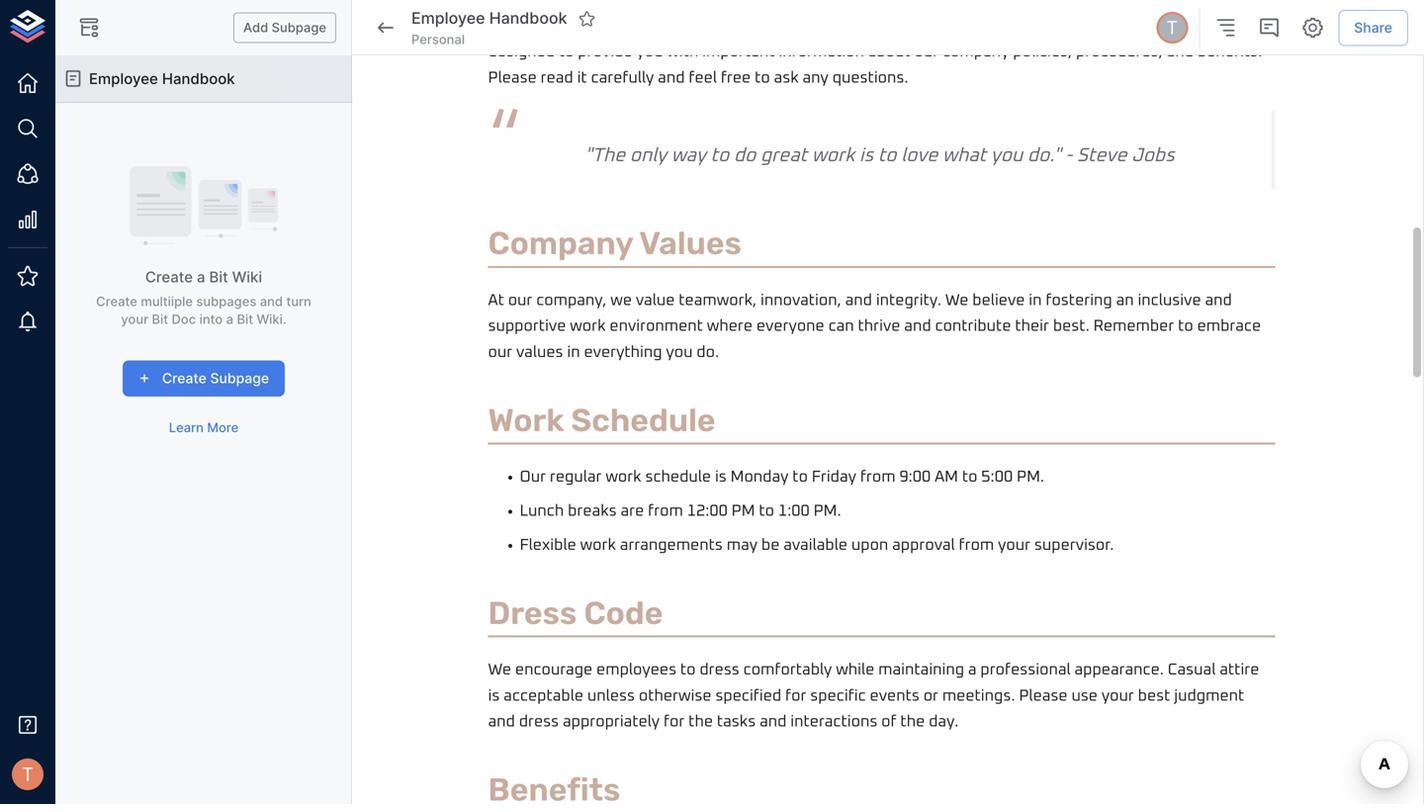 Task type: vqa. For each thing, say whether or not it's contained in the screenshot.
'pm'
yes



Task type: locate. For each thing, give the bounding box(es) containing it.
a inside we encourage employees to dress comfortably while maintaining a professional appearance. casual attire is acceptable unless otherwise specified for specific events or meetings. please use your best judgment and dress appropriately for the tasks and interactions of the day.
[[969, 662, 977, 678]]

while
[[836, 662, 875, 678]]

bit up subpages at left
[[209, 268, 228, 286]]

1 horizontal spatial for
[[786, 688, 807, 704]]

we inside welcome to our company! we are thrilled to have you as part of our team. this employee handbook is designed to provide you with important information about our company policies, procedures, and benefits. please read it carefully and feel free to ask any questions.
[[682, 18, 705, 34]]

remember
[[1094, 319, 1175, 335]]

0 vertical spatial from
[[861, 470, 896, 485]]

the left tasks
[[689, 715, 713, 730]]

for down comfortably
[[786, 688, 807, 704]]

part
[[901, 18, 931, 34]]

we
[[682, 18, 705, 34], [946, 293, 969, 308], [488, 662, 512, 678]]

welcome
[[488, 18, 556, 34]]

create
[[145, 268, 193, 286], [96, 294, 137, 309], [162, 370, 207, 387]]

we up contribute
[[946, 293, 969, 308]]

to
[[560, 18, 575, 34], [792, 18, 808, 34], [559, 44, 574, 60], [755, 70, 770, 86], [711, 147, 730, 165], [878, 147, 897, 165], [1179, 319, 1194, 335], [793, 470, 808, 485], [963, 470, 978, 485], [759, 504, 775, 519], [681, 662, 696, 678]]

integrity.
[[876, 293, 942, 308]]

teamwork,
[[679, 293, 757, 308]]

0 horizontal spatial t
[[22, 764, 34, 785]]

you down company!
[[637, 44, 663, 60]]

2 horizontal spatial a
[[969, 662, 977, 678]]

a up subpages at left
[[197, 268, 205, 286]]

are right breaks
[[621, 504, 644, 519]]

interactions
[[791, 715, 878, 730]]

subpage inside "button"
[[272, 20, 327, 35]]

0 horizontal spatial employee
[[89, 70, 158, 88]]

1 horizontal spatial please
[[1019, 688, 1068, 704]]

thrive
[[858, 319, 901, 335]]

0 vertical spatial dress
[[700, 662, 740, 678]]

0 horizontal spatial the
[[689, 715, 713, 730]]

appropriately
[[563, 715, 660, 730]]

work schedule
[[488, 402, 716, 439]]

0 vertical spatial are
[[709, 18, 733, 34]]

to left ask
[[755, 70, 770, 86]]

to inside at our company, we value teamwork, innovation, and integrity. we believe in fostering an inclusive and supportive work environment where everyone can thrive and contribute their best. remember to embrace our values in everything you do.
[[1179, 319, 1194, 335]]

our down part
[[915, 44, 939, 60]]

tasks
[[717, 715, 756, 730]]

is inside welcome to our company! we are thrilled to have you as part of our team. this employee handbook is designed to provide you with important information about our company policies, procedures, and benefits. please read it carefully and feel free to ask any questions.
[[1214, 18, 1226, 34]]

in up their in the right top of the page
[[1029, 293, 1042, 308]]

a up meetings.
[[969, 662, 977, 678]]

1 horizontal spatial employee
[[412, 9, 485, 28]]

1 horizontal spatial subpage
[[272, 20, 327, 35]]

bit down subpages at left
[[237, 312, 253, 327]]

a down subpages at left
[[226, 312, 234, 327]]

any
[[803, 70, 829, 86]]

and up can
[[846, 293, 873, 308]]

0 vertical spatial we
[[682, 18, 705, 34]]

1 vertical spatial are
[[621, 504, 644, 519]]

0 vertical spatial subpage
[[272, 20, 327, 35]]

0 vertical spatial please
[[488, 70, 537, 86]]

we inside at our company, we value teamwork, innovation, and integrity. we believe in fostering an inclusive and supportive work environment where everyone can thrive and contribute their best. remember to embrace our values in everything you do.
[[946, 293, 969, 308]]

and up wiki.
[[260, 294, 283, 309]]

to up otherwise
[[681, 662, 696, 678]]

hide wiki image
[[77, 16, 101, 40]]

0 horizontal spatial your
[[121, 312, 149, 327]]

2 vertical spatial your
[[1102, 688, 1135, 704]]

with
[[667, 44, 699, 60]]

1 horizontal spatial dress
[[700, 662, 740, 678]]

your inside create a bit wiki create multiiple subpages and turn your bit doc into a bit wiki.
[[121, 312, 149, 327]]

1 horizontal spatial t
[[1167, 17, 1179, 38]]

steve
[[1077, 147, 1128, 165]]

work
[[488, 402, 564, 439]]

of right part
[[935, 18, 950, 34]]

0 vertical spatial a
[[197, 268, 205, 286]]

1 vertical spatial handbook
[[162, 70, 235, 88]]

add
[[243, 20, 268, 35]]

your left supervisor.
[[998, 538, 1031, 553]]

a
[[197, 268, 205, 286], [226, 312, 234, 327], [969, 662, 977, 678]]

1 horizontal spatial employee handbook
[[412, 9, 567, 28]]

subpage right "add"
[[272, 20, 327, 35]]

t
[[1167, 17, 1179, 38], [22, 764, 34, 785]]

your down multiiple
[[121, 312, 149, 327]]

schedule
[[571, 402, 716, 439]]

meetings.
[[943, 688, 1016, 704]]

dress up specified
[[700, 662, 740, 678]]

our up provide
[[579, 18, 604, 34]]

personal
[[412, 32, 465, 47]]

for down otherwise
[[664, 715, 685, 730]]

1 horizontal spatial are
[[709, 18, 733, 34]]

we encourage employees to dress comfortably while maintaining a professional appearance. casual attire is acceptable unless otherwise specified for specific events or meetings. please use your best judgment and dress appropriately for the tasks and interactions of the day.
[[488, 662, 1264, 730]]

friday
[[812, 470, 857, 485]]

0 vertical spatial pm.
[[1017, 470, 1045, 485]]

subpage up more
[[210, 370, 269, 387]]

0 horizontal spatial please
[[488, 70, 537, 86]]

learn
[[169, 420, 204, 435]]

1 horizontal spatial the
[[901, 715, 925, 730]]

employee handbook down hide wiki icon
[[89, 70, 235, 88]]

dress
[[700, 662, 740, 678], [519, 715, 559, 730]]

policies,
[[1013, 44, 1073, 60]]

pm. right 5:00
[[1017, 470, 1045, 485]]

0 vertical spatial t
[[1167, 17, 1179, 38]]

our right at
[[508, 293, 533, 308]]

1 horizontal spatial pm.
[[1017, 470, 1045, 485]]

1 vertical spatial a
[[226, 312, 234, 327]]

0 horizontal spatial of
[[882, 715, 897, 730]]

otherwise
[[639, 688, 712, 704]]

and down specified
[[760, 715, 787, 730]]

create up learn
[[162, 370, 207, 387]]

0 horizontal spatial we
[[488, 662, 512, 678]]

you
[[850, 18, 877, 34], [637, 44, 663, 60], [991, 147, 1023, 165], [666, 345, 693, 361]]

the left day.
[[901, 715, 925, 730]]

from for available
[[959, 538, 995, 553]]

1 horizontal spatial we
[[682, 18, 705, 34]]

subpage inside button
[[210, 370, 269, 387]]

handbook
[[490, 9, 567, 28], [162, 70, 235, 88]]

1 vertical spatial from
[[648, 504, 684, 519]]

of down events
[[882, 715, 897, 730]]

acceptable
[[504, 688, 584, 704]]

benefits.
[[1198, 44, 1263, 60]]

from
[[861, 470, 896, 485], [648, 504, 684, 519], [959, 538, 995, 553]]

1 vertical spatial please
[[1019, 688, 1068, 704]]

multiiple
[[141, 294, 193, 309]]

0 vertical spatial in
[[1029, 293, 1042, 308]]

please down professional on the right bottom
[[1019, 688, 1068, 704]]

everyone
[[757, 319, 825, 335]]

we up acceptable
[[488, 662, 512, 678]]

you left the do.
[[666, 345, 693, 361]]

of
[[935, 18, 950, 34], [882, 715, 897, 730]]

from right approval
[[959, 538, 995, 553]]

0 horizontal spatial from
[[648, 504, 684, 519]]

from left 9:00
[[861, 470, 896, 485]]

1 horizontal spatial from
[[861, 470, 896, 485]]

great
[[761, 147, 808, 165]]

is left acceptable
[[488, 688, 500, 704]]

t for the rightmost t button
[[1167, 17, 1179, 38]]

you inside at our company, we value teamwork, innovation, and integrity. we believe in fostering an inclusive and supportive work environment where everyone can thrive and contribute their best. remember to embrace our values in everything you do.
[[666, 345, 693, 361]]

employee up personal
[[412, 9, 485, 28]]

are up important in the top of the page
[[709, 18, 733, 34]]

employee down hide wiki icon
[[89, 70, 158, 88]]

please down designed
[[488, 70, 537, 86]]

1 horizontal spatial in
[[1029, 293, 1042, 308]]

comments image
[[1258, 16, 1282, 40]]

our down supportive
[[488, 345, 513, 361]]

1 vertical spatial t
[[22, 764, 34, 785]]

is up 12:00
[[715, 470, 727, 485]]

"the
[[585, 147, 626, 165]]

fostering
[[1046, 293, 1113, 308]]

an
[[1117, 293, 1134, 308]]

0 horizontal spatial employee handbook
[[89, 70, 235, 88]]

bit down multiiple
[[152, 312, 168, 327]]

casual
[[1168, 662, 1216, 678]]

0 vertical spatial t button
[[1154, 9, 1191, 47]]

1 horizontal spatial your
[[998, 538, 1031, 553]]

0 vertical spatial create
[[145, 268, 193, 286]]

love
[[902, 147, 938, 165]]

company,
[[536, 293, 607, 308]]

2 horizontal spatial your
[[1102, 688, 1135, 704]]

your
[[121, 312, 149, 327], [998, 538, 1031, 553], [1102, 688, 1135, 704]]

is
[[1214, 18, 1226, 34], [860, 147, 874, 165], [715, 470, 727, 485], [488, 688, 500, 704]]

employee handbook
[[412, 9, 567, 28], [89, 70, 235, 88]]

1 vertical spatial employee
[[89, 70, 158, 88]]

2 horizontal spatial we
[[946, 293, 969, 308]]

0 vertical spatial of
[[935, 18, 950, 34]]

0 horizontal spatial are
[[621, 504, 644, 519]]

9:00
[[900, 470, 931, 485]]

create for a
[[145, 268, 193, 286]]

we up with
[[682, 18, 705, 34]]

in right values
[[567, 345, 580, 361]]

work up breaks
[[606, 470, 642, 485]]

employee handbook link
[[55, 55, 352, 103]]

create subpage button
[[123, 360, 285, 397]]

1 vertical spatial pm.
[[814, 504, 842, 519]]

innovation,
[[761, 293, 842, 308]]

dress down acceptable
[[519, 715, 559, 730]]

0 horizontal spatial for
[[664, 715, 685, 730]]

0 vertical spatial your
[[121, 312, 149, 327]]

1 vertical spatial subpage
[[210, 370, 269, 387]]

1 vertical spatial for
[[664, 715, 685, 730]]

0 horizontal spatial subpage
[[210, 370, 269, 387]]

0 vertical spatial for
[[786, 688, 807, 704]]

2 vertical spatial a
[[969, 662, 977, 678]]

is up 'benefits.' at top
[[1214, 18, 1226, 34]]

create up multiiple
[[145, 268, 193, 286]]

1 vertical spatial we
[[946, 293, 969, 308]]

1 vertical spatial of
[[882, 715, 897, 730]]

and inside create a bit wiki create multiiple subpages and turn your bit doc into a bit wiki.
[[260, 294, 283, 309]]

our
[[579, 18, 604, 34], [954, 18, 978, 34], [915, 44, 939, 60], [508, 293, 533, 308], [488, 345, 513, 361]]

can
[[829, 319, 855, 335]]

create inside button
[[162, 370, 207, 387]]

are inside welcome to our company! we are thrilled to have you as part of our team. this employee handbook is designed to provide you with important information about our company policies, procedures, and benefits. please read it carefully and feel free to ask any questions.
[[709, 18, 733, 34]]

work
[[812, 147, 855, 165], [570, 319, 606, 335], [606, 470, 642, 485], [580, 538, 616, 553]]

0 vertical spatial employee
[[412, 9, 485, 28]]

turn
[[286, 294, 311, 309]]

2 vertical spatial from
[[959, 538, 995, 553]]

pm. right 1:00
[[814, 504, 842, 519]]

free
[[721, 70, 751, 86]]

provide
[[578, 44, 633, 60]]

work down company,
[[570, 319, 606, 335]]

to right am
[[963, 470, 978, 485]]

1 horizontal spatial of
[[935, 18, 950, 34]]

t button
[[1154, 9, 1191, 47], [6, 753, 49, 796]]

events
[[870, 688, 920, 704]]

employees
[[597, 662, 677, 678]]

lunch
[[520, 504, 564, 519]]

for
[[786, 688, 807, 704], [664, 715, 685, 730]]

subpages
[[196, 294, 257, 309]]

1 vertical spatial t button
[[6, 753, 49, 796]]

0 horizontal spatial dress
[[519, 715, 559, 730]]

employee
[[412, 9, 485, 28], [89, 70, 158, 88]]

create left multiiple
[[96, 294, 137, 309]]

to down inclusive
[[1179, 319, 1194, 335]]

1 vertical spatial your
[[998, 538, 1031, 553]]

2 vertical spatial create
[[162, 370, 207, 387]]

1 horizontal spatial bit
[[209, 268, 228, 286]]

dress
[[488, 594, 577, 632]]

are
[[709, 18, 733, 34], [621, 504, 644, 519]]

2 vertical spatial we
[[488, 662, 512, 678]]

your down appearance.
[[1102, 688, 1135, 704]]

and up embrace on the top of the page
[[1206, 293, 1233, 308]]

employee handbook up designed
[[412, 9, 567, 28]]

1 vertical spatial in
[[567, 345, 580, 361]]

about
[[868, 44, 911, 60]]

contribute
[[935, 319, 1012, 335]]

2 horizontal spatial from
[[959, 538, 995, 553]]

to inside we encourage employees to dress comfortably while maintaining a professional appearance. casual attire is acceptable unless otherwise specified for specific events or meetings. please use your best judgment and dress appropriately for the tasks and interactions of the day.
[[681, 662, 696, 678]]

1 horizontal spatial handbook
[[490, 9, 567, 28]]

from up 'arrangements'
[[648, 504, 684, 519]]

you left do."
[[991, 147, 1023, 165]]

your for may
[[998, 538, 1031, 553]]

information
[[779, 44, 865, 60]]

0 vertical spatial handbook
[[490, 9, 567, 28]]



Task type: describe. For each thing, give the bounding box(es) containing it.
use
[[1072, 688, 1098, 704]]

1 horizontal spatial t button
[[1154, 9, 1191, 47]]

your for wiki
[[121, 312, 149, 327]]

create subpage
[[162, 370, 269, 387]]

wiki.
[[257, 312, 287, 327]]

environment
[[610, 319, 703, 335]]

0 horizontal spatial t button
[[6, 753, 49, 796]]

to left friday
[[793, 470, 808, 485]]

carefully
[[591, 70, 654, 86]]

"the only way to do great work is to love what you do." - steve jobs
[[585, 147, 1175, 165]]

0 horizontal spatial in
[[567, 345, 580, 361]]

or
[[924, 688, 939, 704]]

to up read
[[559, 44, 574, 60]]

comfortably
[[744, 662, 832, 678]]

and down integrity.
[[905, 319, 932, 335]]

share button
[[1339, 10, 1409, 46]]

flexible work arrangements may be available upon approval from your supervisor.
[[520, 538, 1114, 553]]

inclusive
[[1138, 293, 1202, 308]]

company!
[[607, 18, 678, 34]]

subpage for create subpage
[[210, 370, 269, 387]]

regular
[[550, 470, 602, 485]]

add subpage
[[243, 20, 327, 35]]

supportive
[[488, 319, 566, 335]]

have
[[811, 18, 847, 34]]

your inside we encourage employees to dress comfortably while maintaining a professional appearance. casual attire is acceptable unless otherwise specified for specific events or meetings. please use your best judgment and dress appropriately for the tasks and interactions of the day.
[[1102, 688, 1135, 704]]

welcome to our company! we are thrilled to have you as part of our team. this employee handbook is designed to provide you with important information about our company policies, procedures, and benefits. please read it carefully and feel free to ask any questions.
[[488, 18, 1267, 86]]

designed
[[488, 44, 555, 60]]

am
[[935, 470, 959, 485]]

company
[[488, 225, 633, 262]]

and down with
[[658, 70, 685, 86]]

1 vertical spatial employee handbook
[[89, 70, 235, 88]]

value
[[636, 293, 675, 308]]

add subpage button
[[233, 12, 336, 43]]

do."
[[1028, 147, 1061, 165]]

at
[[488, 293, 504, 308]]

-
[[1066, 147, 1073, 165]]

is inside we encourage employees to dress comfortably while maintaining a professional appearance. casual attire is acceptable unless otherwise specified for specific events or meetings. please use your best judgment and dress appropriately for the tasks and interactions of the day.
[[488, 688, 500, 704]]

to left have
[[792, 18, 808, 34]]

company
[[943, 44, 1010, 60]]

share
[[1355, 19, 1393, 36]]

lunch breaks are from 12:00 pm to 1:00 pm.
[[520, 504, 842, 519]]

please inside we encourage employees to dress comfortably while maintaining a professional appearance. casual attire is acceptable unless otherwise specified for specific events or meetings. please use your best judgment and dress appropriately for the tasks and interactions of the day.
[[1019, 688, 1068, 704]]

where
[[707, 319, 753, 335]]

please inside welcome to our company! we are thrilled to have you as part of our team. this employee handbook is designed to provide you with important information about our company policies, procedures, and benefits. please read it carefully and feel free to ask any questions.
[[488, 70, 537, 86]]

as
[[881, 18, 897, 34]]

unless
[[588, 688, 635, 704]]

values
[[639, 225, 742, 262]]

day.
[[929, 715, 959, 730]]

and down acceptable
[[488, 715, 515, 730]]

work right great
[[812, 147, 855, 165]]

t for leftmost t button
[[22, 764, 34, 785]]

maintaining
[[879, 662, 965, 678]]

subpage for add subpage
[[272, 20, 327, 35]]

procedures,
[[1076, 44, 1163, 60]]

0 horizontal spatial a
[[197, 268, 205, 286]]

2 horizontal spatial bit
[[237, 312, 253, 327]]

personal link
[[412, 31, 465, 49]]

work inside at our company, we value teamwork, innovation, and integrity. we believe in fostering an inclusive and supportive work environment where everyone can thrive and contribute their best. remember to embrace our values in everything you do.
[[570, 319, 606, 335]]

be
[[762, 538, 780, 553]]

we inside we encourage employees to dress comfortably while maintaining a professional appearance. casual attire is acceptable unless otherwise specified for specific events or meetings. please use your best judgment and dress appropriately for the tasks and interactions of the day.
[[488, 662, 512, 678]]

wiki
[[232, 268, 262, 286]]

encourage
[[515, 662, 593, 678]]

0 vertical spatial employee handbook
[[412, 9, 567, 28]]

of inside we encourage employees to dress comfortably while maintaining a professional appearance. casual attire is acceptable unless otherwise specified for specific events or meetings. please use your best judgment and dress appropriately for the tasks and interactions of the day.
[[882, 715, 897, 730]]

favorite image
[[578, 10, 596, 28]]

0 horizontal spatial handbook
[[162, 70, 235, 88]]

schedule
[[646, 470, 711, 485]]

doc
[[172, 312, 196, 327]]

feel
[[689, 70, 717, 86]]

to left the do at the top
[[711, 147, 730, 165]]

0 horizontal spatial bit
[[152, 312, 168, 327]]

settings image
[[1301, 16, 1325, 40]]

create for subpage
[[162, 370, 207, 387]]

monday
[[731, 470, 789, 485]]

1 vertical spatial create
[[96, 294, 137, 309]]

approval
[[893, 538, 955, 553]]

you left as
[[850, 18, 877, 34]]

we
[[611, 293, 632, 308]]

values
[[516, 345, 564, 361]]

of inside welcome to our company! we are thrilled to have you as part of our team. this employee handbook is designed to provide you with important information about our company policies, procedures, and benefits. please read it carefully and feel free to ask any questions.
[[935, 18, 950, 34]]

what
[[943, 147, 987, 165]]

work down breaks
[[580, 538, 616, 553]]

questions.
[[833, 70, 909, 86]]

our up company
[[954, 18, 978, 34]]

learn more button
[[164, 412, 244, 443]]

dress code
[[488, 594, 663, 632]]

1 vertical spatial dress
[[519, 715, 559, 730]]

pm
[[732, 504, 755, 519]]

1 horizontal spatial a
[[226, 312, 234, 327]]

embrace
[[1198, 319, 1262, 335]]

judgment
[[1175, 688, 1245, 704]]

2 the from the left
[[901, 715, 925, 730]]

best.
[[1054, 319, 1090, 335]]

specific
[[811, 688, 866, 704]]

everything
[[584, 345, 662, 361]]

team.
[[982, 18, 1024, 34]]

attire
[[1220, 662, 1260, 678]]

professional
[[981, 662, 1071, 678]]

jobs
[[1132, 147, 1175, 165]]

important
[[703, 44, 775, 60]]

way
[[672, 147, 706, 165]]

to left love on the top right
[[878, 147, 897, 165]]

may
[[727, 538, 758, 553]]

1 the from the left
[[689, 715, 713, 730]]

do
[[734, 147, 756, 165]]

available
[[784, 538, 848, 553]]

this
[[1028, 18, 1058, 34]]

employee
[[1062, 18, 1134, 34]]

create a bit wiki create multiiple subpages and turn your bit doc into a bit wiki.
[[96, 268, 311, 327]]

their
[[1015, 319, 1050, 335]]

best
[[1138, 688, 1171, 704]]

1:00
[[779, 504, 810, 519]]

thrilled
[[737, 18, 788, 34]]

do.
[[697, 345, 719, 361]]

supervisor.
[[1035, 538, 1114, 553]]

to left favorite image
[[560, 18, 575, 34]]

ask
[[774, 70, 799, 86]]

breaks
[[568, 504, 617, 519]]

0 horizontal spatial pm.
[[814, 504, 842, 519]]

from for monday
[[861, 470, 896, 485]]

table of contents image
[[1214, 16, 1238, 40]]

code
[[584, 594, 663, 632]]

is left love on the top right
[[860, 147, 874, 165]]

to right pm
[[759, 504, 775, 519]]

go back image
[[374, 16, 398, 40]]

and down handbook on the top right of the page
[[1167, 44, 1194, 60]]



